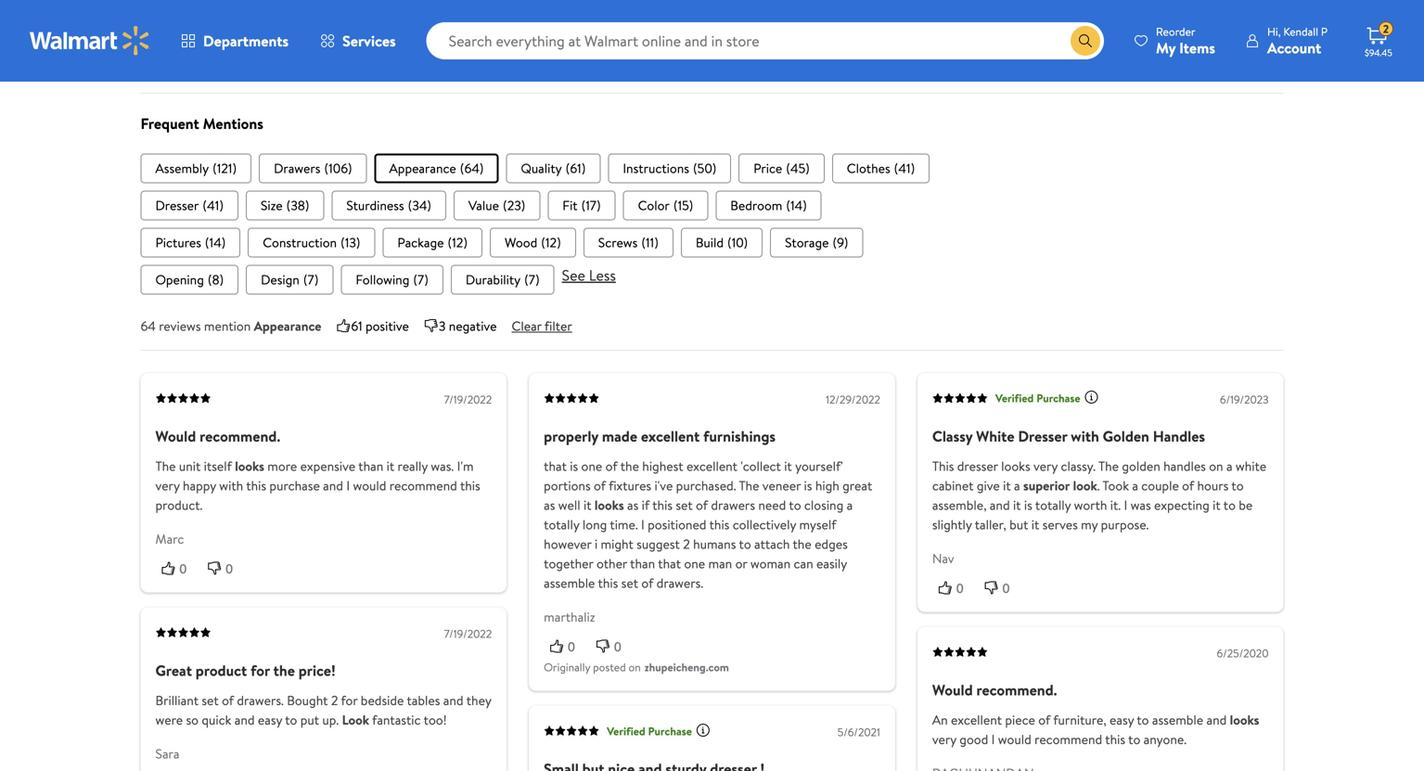 Task type: vqa. For each thing, say whether or not it's contained in the screenshot.
veneer on the right of page
yes



Task type: describe. For each thing, give the bounding box(es) containing it.
a left white
[[1227, 457, 1233, 475]]

drawers. inside as if this set of drawers need to closing a totally long time. i positioned this collectively myself however i might suggest 2 humans to attach the edges together other than that one man or woman can easily assemble this set of drawers.
[[657, 574, 704, 592]]

that inside as if this set of drawers need to closing a totally long time. i positioned this collectively myself however i might suggest 2 humans to attach the edges together other than that one man or woman can easily assemble this set of drawers.
[[658, 554, 681, 573]]

(7) for following (7)
[[413, 270, 429, 289]]

it inside more expensive than it really was. i'm very happy with this purchase and i would recommend this product.
[[387, 457, 395, 475]]

brilliant set of drawers. bought 2 for bedside tables and they were so quick and easy to put up.
[[155, 692, 491, 729]]

bedroom (14)
[[731, 196, 807, 214]]

an
[[933, 711, 948, 729]]

as inside as if this set of drawers need to closing a totally long time. i positioned this collectively myself however i might suggest 2 humans to attach the edges together other than that one man or woman can easily assemble this set of drawers.
[[627, 496, 639, 514]]

1 horizontal spatial appearance
[[389, 159, 456, 177]]

purchase for 5/6/2021
[[648, 723, 692, 739]]

this down the i'm
[[460, 476, 481, 495]]

0 for 0 button below product.
[[226, 561, 233, 576]]

for inside brilliant set of drawers. bought 2 for bedside tables and they were so quick and easy to put up.
[[341, 692, 358, 710]]

value (23)
[[469, 196, 526, 214]]

one inside as if this set of drawers need to closing a totally long time. i positioned this collectively myself however i might suggest 2 humans to attach the edges together other than that one man or woman can easily assemble this set of drawers.
[[684, 554, 706, 573]]

looks inside this dresser looks very classy. the golden handles on a white cabinet give it a
[[1002, 457, 1031, 475]]

list item containing value
[[454, 191, 540, 220]]

0 horizontal spatial is
[[570, 457, 578, 475]]

myself
[[800, 515, 837, 534]]

quality
[[521, 159, 562, 177]]

a inside . took a couple of hours to assemble, and it is totally worth it. i was expecting it to be slightly taller, but it serves my purpose.
[[1133, 476, 1139, 495]]

taller,
[[975, 515, 1007, 534]]

totally inside . took a couple of hours to assemble, and it is totally worth it. i was expecting it to be slightly taller, but it serves my purpose.
[[1036, 496, 1071, 514]]

than inside as if this set of drawers need to closing a totally long time. i positioned this collectively myself however i might suggest 2 humans to attach the edges together other than that one man or woman can easily assemble this set of drawers.
[[630, 554, 655, 573]]

1 horizontal spatial with
[[1071, 426, 1100, 446]]

this right if
[[653, 496, 673, 514]]

easy inside brilliant set of drawers. bought 2 for bedside tables and they were so quick and easy to put up.
[[258, 711, 282, 729]]

great product for the price!
[[155, 661, 336, 681]]

list item containing screws
[[584, 228, 674, 257]]

woman
[[751, 554, 791, 573]]

it up veneer
[[785, 457, 792, 475]]

drawers
[[274, 159, 321, 177]]

well
[[559, 496, 581, 514]]

package (12)
[[398, 233, 468, 251]]

0 button down nav
[[933, 579, 979, 598]]

0 for 0 button above originally
[[568, 639, 575, 654]]

services
[[343, 31, 396, 51]]

fixtures
[[609, 476, 652, 495]]

to right need
[[789, 496, 802, 514]]

64
[[141, 317, 156, 335]]

an excellent piece of furniture, easy to assemble and looks very good i would recommend this to anyone.
[[933, 711, 1260, 749]]

this up the humans at the bottom
[[710, 515, 730, 534]]

the inside this dresser looks very classy. the golden handles on a white cabinet give it a
[[1099, 457, 1119, 475]]

(64)
[[460, 159, 484, 177]]

0 button down marc
[[155, 559, 202, 578]]

list containing pictures
[[141, 228, 1284, 257]]

to up anyone.
[[1137, 711, 1150, 729]]

excellent inside that is one of the highest excellent 'collect it yourself' portions of fixtures i've purchased. the veneer is high great as well it
[[687, 457, 738, 475]]

see less list
[[141, 265, 1284, 295]]

2 inside as if this set of drawers need to closing a totally long time. i positioned this collectively myself however i might suggest 2 humans to attach the edges together other than that one man or woman can easily assemble this set of drawers.
[[683, 535, 690, 553]]

assembly
[[155, 159, 209, 177]]

sara
[[155, 745, 180, 763]]

looks inside an excellent piece of furniture, easy to assemble and looks very good i would recommend this to anyone.
[[1230, 711, 1260, 729]]

0 vertical spatial 2
[[1384, 21, 1390, 37]]

(7) for durability (7)
[[525, 270, 540, 289]]

purchase
[[270, 476, 320, 495]]

dresser (41)
[[155, 196, 224, 214]]

departments
[[203, 31, 289, 51]]

and left the they at the left bottom of page
[[443, 692, 464, 710]]

of down suggest
[[642, 574, 654, 592]]

properly made excellent furnishings
[[544, 426, 776, 446]]

list item containing pictures
[[141, 228, 241, 257]]

handles
[[1164, 457, 1207, 475]]

see less button
[[562, 265, 616, 285]]

long
[[583, 515, 607, 534]]

(23)
[[503, 196, 526, 214]]

easy inside an excellent piece of furniture, easy to assemble and looks very good i would recommend this to anyone.
[[1110, 711, 1134, 729]]

dresser inside list item
[[155, 196, 199, 214]]

as inside that is one of the highest excellent 'collect it yourself' portions of fixtures i've purchased. the veneer is high great as well it
[[544, 496, 555, 514]]

really
[[398, 457, 428, 475]]

or
[[736, 554, 748, 573]]

p
[[1322, 24, 1328, 39]]

design
[[261, 270, 300, 289]]

(50)
[[693, 159, 717, 177]]

(12) for package (12)
[[448, 233, 468, 251]]

positioned
[[648, 515, 707, 534]]

i've
[[655, 476, 673, 495]]

list item containing price
[[739, 153, 825, 183]]

list item containing wood
[[490, 228, 576, 257]]

man
[[709, 554, 733, 573]]

list item containing instructions
[[608, 153, 732, 183]]

recommend inside an excellent piece of furniture, easy to assemble and looks very good i would recommend this to anyone.
[[1035, 731, 1103, 749]]

(41) for dresser (41)
[[203, 196, 224, 214]]

piece
[[1006, 711, 1036, 729]]

furniture,
[[1054, 711, 1107, 729]]

0 for 0 button underneath marc
[[180, 561, 187, 576]]

it right well
[[584, 496, 592, 514]]

classy
[[933, 426, 973, 446]]

0 button down product.
[[202, 559, 248, 578]]

of up fixtures
[[606, 457, 618, 475]]

would for unit
[[155, 426, 196, 446]]

bought
[[287, 692, 328, 710]]

list item containing clothes
[[832, 153, 930, 183]]

with inside more expensive than it really was. i'm very happy with this purchase and i would recommend this product.
[[219, 476, 243, 495]]

expensive
[[300, 457, 356, 475]]

0 horizontal spatial on
[[629, 660, 641, 675]]

posted
[[593, 660, 626, 675]]

list item containing storage
[[771, 228, 864, 257]]

more
[[268, 457, 297, 475]]

to left 'be'
[[1224, 496, 1236, 514]]

of inside an excellent piece of furniture, easy to assemble and looks very good i would recommend this to anyone.
[[1039, 711, 1051, 729]]

0 button down taller,
[[979, 579, 1025, 598]]

hours
[[1198, 476, 1229, 495]]

negative
[[449, 317, 497, 335]]

a right give
[[1015, 476, 1021, 495]]

marc
[[155, 530, 184, 548]]

clear filter
[[512, 317, 572, 335]]

than inside more expensive than it really was. i'm very happy with this purchase and i would recommend this product.
[[359, 457, 384, 475]]

opening (8)
[[155, 270, 224, 289]]

0 vertical spatial excellent
[[641, 426, 700, 446]]

verified purchase information image
[[1085, 390, 1099, 405]]

collectively
[[733, 515, 797, 534]]

very inside this dresser looks very classy. the golden handles on a white cabinet give it a
[[1034, 457, 1058, 475]]

were
[[155, 711, 183, 729]]

quality (61)
[[521, 159, 586, 177]]

is inside . took a couple of hours to assemble, and it is totally worth it. i was expecting it to be slightly taller, but it serves my purpose.
[[1025, 496, 1033, 514]]

good
[[960, 731, 989, 749]]

0 horizontal spatial the
[[274, 661, 295, 681]]

61 positive
[[351, 317, 409, 335]]

hi, kendall p account
[[1268, 24, 1328, 58]]

took
[[1103, 476, 1130, 495]]

the inside that is one of the highest excellent 'collect it yourself' portions of fixtures i've purchased. the veneer is high great as well it
[[621, 457, 639, 475]]

purchase for 6/19/2023
[[1037, 390, 1081, 406]]

(10)
[[728, 233, 748, 251]]

would recommend. for piece
[[933, 680, 1058, 701]]

1 vertical spatial dresser
[[1019, 426, 1068, 446]]

expecting
[[1155, 496, 1210, 514]]

sturdiness (34)
[[347, 196, 432, 214]]

0 vertical spatial for
[[251, 661, 270, 681]]

(7) for design (7)
[[303, 270, 319, 289]]

to left anyone.
[[1129, 731, 1141, 749]]

0 horizontal spatial appearance
[[254, 317, 322, 335]]

would inside more expensive than it really was. i'm very happy with this purchase and i would recommend this product.
[[353, 476, 387, 495]]

i inside an excellent piece of furniture, easy to assemble and looks very good i would recommend this to anyone.
[[992, 731, 995, 749]]

(9)
[[833, 233, 849, 251]]

0 horizontal spatial the
[[155, 457, 176, 475]]

to up 'be'
[[1232, 476, 1244, 495]]

drawers. inside brilliant set of drawers. bought 2 for bedside tables and they were so quick and easy to put up.
[[237, 692, 284, 710]]

mention
[[204, 317, 251, 335]]

reviews
[[159, 317, 201, 335]]

nav
[[933, 549, 955, 567]]

and inside more expensive than it really was. i'm very happy with this purchase and i would recommend this product.
[[323, 476, 343, 495]]

bedroom
[[731, 196, 783, 214]]

that is one of the highest excellent 'collect it yourself' portions of fixtures i've purchased. the veneer is high great as well it
[[544, 457, 873, 514]]

6/25/2020
[[1217, 646, 1269, 662]]

(38)
[[286, 196, 309, 214]]

build
[[696, 233, 724, 251]]

golden
[[1123, 457, 1161, 475]]

color (15)
[[638, 196, 694, 214]]

frequent mentions
[[141, 113, 263, 134]]

to up or
[[739, 535, 752, 553]]

construction
[[263, 233, 337, 251]]

durability
[[466, 270, 521, 289]]

price
[[754, 159, 783, 177]]

on inside this dresser looks very classy. the golden handles on a white cabinet give it a
[[1210, 457, 1224, 475]]

0 vertical spatial set
[[676, 496, 693, 514]]

list item containing durability
[[451, 265, 555, 295]]

furnishings
[[704, 426, 776, 446]]

items
[[1180, 38, 1216, 58]]

marthaliz
[[544, 608, 595, 626]]

list item containing dresser
[[141, 191, 239, 220]]

edges
[[815, 535, 848, 553]]

list item containing drawers
[[259, 153, 367, 183]]

build (10)
[[696, 233, 748, 251]]



Task type: locate. For each thing, give the bounding box(es) containing it.
list item containing design
[[246, 265, 334, 295]]

1 easy from the left
[[258, 711, 282, 729]]

time.
[[610, 515, 638, 534]]

on up hours
[[1210, 457, 1224, 475]]

instructions (50)
[[623, 159, 717, 177]]

(12) for wood (12)
[[541, 233, 561, 251]]

the left "unit"
[[155, 457, 176, 475]]

originally
[[544, 660, 591, 675]]

1 horizontal spatial totally
[[1036, 496, 1071, 514]]

1 horizontal spatial would
[[999, 731, 1032, 749]]

list item down bedroom (14)
[[771, 228, 864, 257]]

on right "posted" on the left
[[629, 660, 641, 675]]

a inside as if this set of drawers need to closing a totally long time. i positioned this collectively myself however i might suggest 2 humans to attach the edges together other than that one man or woman can easily assemble this set of drawers.
[[847, 496, 853, 514]]

1 vertical spatial assemble
[[1153, 711, 1204, 729]]

list item containing color
[[623, 191, 709, 220]]

the inside as if this set of drawers need to closing a totally long time. i positioned this collectively myself however i might suggest 2 humans to attach the edges together other than that one man or woman can easily assemble this set of drawers.
[[793, 535, 812, 553]]

would recommend. for itself
[[155, 426, 280, 446]]

list item down (34)
[[383, 228, 483, 257]]

one inside that is one of the highest excellent 'collect it yourself' portions of fixtures i've purchased. the veneer is high great as well it
[[582, 457, 603, 475]]

i inside as if this set of drawers need to closing a totally long time. i positioned this collectively myself however i might suggest 2 humans to attach the edges together other than that one man or woman can easily assemble this set of drawers.
[[641, 515, 645, 534]]

and right quick
[[235, 711, 255, 729]]

list item up wood
[[454, 191, 540, 220]]

0 horizontal spatial with
[[219, 476, 243, 495]]

0 horizontal spatial assemble
[[544, 574, 595, 592]]

list item containing quality
[[506, 153, 601, 183]]

list item up less
[[584, 228, 674, 257]]

1 horizontal spatial (7)
[[413, 270, 429, 289]]

following
[[356, 270, 410, 289]]

1 horizontal spatial very
[[933, 731, 957, 749]]

0 vertical spatial appearance
[[389, 159, 456, 177]]

2 horizontal spatial 2
[[1384, 21, 1390, 37]]

0 vertical spatial would
[[155, 426, 196, 446]]

0 horizontal spatial (12)
[[448, 233, 468, 251]]

1 horizontal spatial the
[[739, 476, 760, 495]]

(12) right wood
[[541, 233, 561, 251]]

and up taller,
[[990, 496, 1010, 514]]

recommend. for itself
[[200, 426, 280, 446]]

2 vertical spatial 2
[[331, 692, 338, 710]]

recommend inside more expensive than it really was. i'm very happy with this purchase and i would recommend this product.
[[390, 476, 457, 495]]

list item up bedroom (14)
[[739, 153, 825, 183]]

dresser up classy. at the right of the page
[[1019, 426, 1068, 446]]

list item up (38)
[[259, 153, 367, 183]]

the inside that is one of the highest excellent 'collect it yourself' portions of fixtures i've purchased. the veneer is high great as well it
[[739, 476, 760, 495]]

i right good
[[992, 731, 995, 749]]

0 vertical spatial drawers.
[[657, 574, 704, 592]]

1 as from the left
[[544, 496, 555, 514]]

1 horizontal spatial would recommend.
[[933, 680, 1058, 701]]

would down the "expensive"
[[353, 476, 387, 495]]

would recommend. up itself
[[155, 426, 280, 446]]

0 horizontal spatial set
[[202, 692, 219, 710]]

humans
[[693, 535, 736, 553]]

list item down wood
[[451, 265, 555, 295]]

it down hours
[[1213, 496, 1221, 514]]

clear
[[512, 317, 542, 335]]

drawers (106)
[[274, 159, 352, 177]]

purchase left verified purchase information image
[[648, 723, 692, 739]]

(41) down the (121)
[[203, 196, 224, 214]]

the left price!
[[274, 661, 295, 681]]

of down handles
[[1183, 476, 1195, 495]]

recommend. for piece
[[977, 680, 1058, 701]]

0 vertical spatial (41)
[[894, 159, 915, 177]]

1 list from the top
[[141, 153, 1284, 183]]

see
[[562, 265, 586, 285]]

1 horizontal spatial that
[[658, 554, 681, 573]]

a down great
[[847, 496, 853, 514]]

than left really
[[359, 457, 384, 475]]

0 horizontal spatial would
[[155, 426, 196, 446]]

purchase
[[1037, 390, 1081, 406], [648, 723, 692, 739]]

2 vertical spatial very
[[933, 731, 957, 749]]

2 vertical spatial excellent
[[951, 711, 1002, 729]]

list item containing construction
[[248, 228, 375, 257]]

recommend. up itself
[[200, 426, 280, 446]]

1 vertical spatial 7/19/2022
[[444, 626, 492, 642]]

color
[[638, 196, 670, 214]]

(12) right package
[[448, 233, 468, 251]]

0 vertical spatial verified purchase
[[996, 390, 1081, 406]]

of up quick
[[222, 692, 234, 710]]

excellent up highest
[[641, 426, 700, 446]]

excellent inside an excellent piece of furniture, easy to assemble and looks very good i would recommend this to anyone.
[[951, 711, 1002, 729]]

(12)
[[448, 233, 468, 251], [541, 233, 561, 251]]

2 easy from the left
[[1110, 711, 1134, 729]]

2 up up.
[[331, 692, 338, 710]]

white
[[977, 426, 1015, 446]]

2 vertical spatial set
[[202, 692, 219, 710]]

high
[[816, 476, 840, 495]]

0 vertical spatial dresser
[[155, 196, 199, 214]]

2 (12) from the left
[[541, 233, 561, 251]]

very inside more expensive than it really was. i'm very happy with this purchase and i would recommend this product.
[[155, 476, 180, 495]]

looks up "long"
[[595, 496, 624, 514]]

my
[[1082, 515, 1098, 534]]

of left fixtures
[[594, 476, 606, 495]]

(14) for pictures (14)
[[205, 233, 226, 251]]

1 vertical spatial recommend
[[1035, 731, 1103, 749]]

superior look
[[1024, 476, 1098, 495]]

as left well
[[544, 496, 555, 514]]

1 (7) from the left
[[303, 270, 319, 289]]

1 vertical spatial totally
[[544, 515, 580, 534]]

0 horizontal spatial verified purchase
[[607, 723, 692, 739]]

is up but
[[1025, 496, 1033, 514]]

(8)
[[208, 270, 224, 289]]

1 vertical spatial the
[[793, 535, 812, 553]]

2 horizontal spatial set
[[676, 496, 693, 514]]

1 vertical spatial is
[[804, 476, 813, 495]]

0 vertical spatial verified
[[996, 390, 1034, 406]]

services button
[[305, 19, 412, 63]]

list item containing sturdiness
[[332, 191, 446, 220]]

put
[[301, 711, 319, 729]]

1 horizontal spatial would
[[933, 680, 973, 701]]

however
[[544, 535, 592, 553]]

price!
[[299, 661, 336, 681]]

totally inside as if this set of drawers need to closing a totally long time. i positioned this collectively myself however i might suggest 2 humans to attach the edges together other than that one man or woman can easily assemble this set of drawers.
[[544, 515, 580, 534]]

1 horizontal spatial purchase
[[1037, 390, 1081, 406]]

2 list from the top
[[141, 191, 1284, 220]]

of inside . took a couple of hours to assemble, and it is totally worth it. i was expecting it to be slightly taller, but it serves my purpose.
[[1183, 476, 1195, 495]]

0 horizontal spatial as
[[544, 496, 555, 514]]

list item containing bedroom
[[716, 191, 822, 220]]

excellent up good
[[951, 711, 1002, 729]]

1 vertical spatial for
[[341, 692, 358, 710]]

0 vertical spatial one
[[582, 457, 603, 475]]

list item containing assembly
[[141, 153, 252, 183]]

list item up (34)
[[375, 153, 499, 183]]

0 horizontal spatial easy
[[258, 711, 282, 729]]

list item down "instructions (50)"
[[623, 191, 709, 220]]

2 7/19/2022 from the top
[[444, 626, 492, 642]]

list item
[[141, 153, 252, 183], [259, 153, 367, 183], [375, 153, 499, 183], [506, 153, 601, 183], [608, 153, 732, 183], [739, 153, 825, 183], [832, 153, 930, 183], [141, 191, 239, 220], [246, 191, 324, 220], [332, 191, 446, 220], [454, 191, 540, 220], [548, 191, 616, 220], [623, 191, 709, 220], [716, 191, 822, 220], [141, 228, 241, 257], [248, 228, 375, 257], [383, 228, 483, 257], [490, 228, 576, 257], [584, 228, 674, 257], [681, 228, 763, 257], [771, 228, 864, 257], [141, 265, 239, 295], [246, 265, 334, 295], [341, 265, 444, 295], [451, 265, 555, 295]]

2 vertical spatial the
[[274, 661, 295, 681]]

set up quick
[[202, 692, 219, 710]]

assemble up anyone.
[[1153, 711, 1204, 729]]

(14) right pictures at top left
[[205, 233, 226, 251]]

walmart image
[[30, 26, 150, 56]]

durability (7)
[[466, 270, 540, 289]]

list item containing size
[[246, 191, 324, 220]]

brilliant
[[155, 692, 199, 710]]

1 horizontal spatial 2
[[683, 535, 690, 553]]

1 vertical spatial 2
[[683, 535, 690, 553]]

this down furniture,
[[1106, 731, 1126, 749]]

highest
[[643, 457, 684, 475]]

that inside that is one of the highest excellent 'collect it yourself' portions of fixtures i've purchased. the veneer is high great as well it
[[544, 457, 567, 475]]

list item up dresser (41)
[[141, 153, 252, 183]]

1 vertical spatial (14)
[[205, 233, 226, 251]]

list up (15)
[[141, 153, 1284, 183]]

can
[[794, 554, 814, 573]]

size
[[261, 196, 283, 214]]

the up fixtures
[[621, 457, 639, 475]]

list item down (23) on the top of page
[[490, 228, 576, 257]]

opening
[[155, 270, 204, 289]]

. took a couple of hours to assemble, and it is totally worth it. i was expecting it to be slightly taller, but it serves my purpose.
[[933, 476, 1253, 534]]

0 vertical spatial assemble
[[544, 574, 595, 592]]

1 vertical spatial (41)
[[203, 196, 224, 214]]

1 vertical spatial very
[[155, 476, 180, 495]]

would up an
[[933, 680, 973, 701]]

1 horizontal spatial (12)
[[541, 233, 561, 251]]

2 (7) from the left
[[413, 270, 429, 289]]

and inside . took a couple of hours to assemble, and it is totally worth it. i was expecting it to be slightly taller, but it serves my purpose.
[[990, 496, 1010, 514]]

the up can
[[793, 535, 812, 553]]

0 horizontal spatial 2
[[331, 692, 338, 710]]

1 vertical spatial purchase
[[648, 723, 692, 739]]

search icon image
[[1079, 33, 1093, 48]]

very up product.
[[155, 476, 180, 495]]

1 horizontal spatial for
[[341, 692, 358, 710]]

(7)
[[303, 270, 319, 289], [413, 270, 429, 289], [525, 270, 540, 289]]

for right 'product'
[[251, 661, 270, 681]]

positive
[[366, 317, 409, 335]]

quick
[[202, 711, 231, 729]]

the unit itself looks
[[155, 457, 264, 475]]

it right but
[[1032, 515, 1040, 534]]

(14) for bedroom (14)
[[787, 196, 807, 214]]

for up the look
[[341, 692, 358, 710]]

frequent
[[141, 113, 199, 134]]

2 horizontal spatial is
[[1025, 496, 1033, 514]]

superior
[[1024, 476, 1070, 495]]

assemble inside an excellent piece of furniture, easy to assemble and looks very good i would recommend this to anyone.
[[1153, 711, 1204, 729]]

1 vertical spatial that
[[658, 554, 681, 573]]

this down "other"
[[598, 574, 618, 592]]

golden
[[1103, 426, 1150, 446]]

0 button up "posted" on the left
[[590, 637, 637, 656]]

list item containing appearance
[[375, 153, 499, 183]]

3 (7) from the left
[[525, 270, 540, 289]]

0 vertical spatial purchase
[[1037, 390, 1081, 406]]

(41) for clothes (41)
[[894, 159, 915, 177]]

is left high
[[804, 476, 813, 495]]

totally
[[1036, 496, 1071, 514], [544, 515, 580, 534]]

i
[[347, 476, 350, 495], [1124, 496, 1128, 514], [641, 515, 645, 534], [992, 731, 995, 749]]

this inside an excellent piece of furniture, easy to assemble and looks very good i would recommend this to anyone.
[[1106, 731, 1126, 749]]

0 horizontal spatial recommend.
[[200, 426, 280, 446]]

list
[[141, 153, 1284, 183], [141, 191, 1284, 220], [141, 228, 1284, 257]]

1 vertical spatial would recommend.
[[933, 680, 1058, 701]]

as left if
[[627, 496, 639, 514]]

sturdiness
[[347, 196, 404, 214]]

product
[[196, 661, 247, 681]]

would up "unit"
[[155, 426, 196, 446]]

excellent up purchased.
[[687, 457, 738, 475]]

(14) down "(45)" at right
[[787, 196, 807, 214]]

7/19/2022 for would recommend.
[[444, 392, 492, 407]]

set down "other"
[[622, 574, 639, 592]]

1 vertical spatial excellent
[[687, 457, 738, 475]]

verified purchase for 6/19/2023
[[996, 390, 1081, 406]]

(7) down wood (12)
[[525, 270, 540, 289]]

61
[[351, 317, 363, 335]]

of down purchased.
[[696, 496, 708, 514]]

bedside
[[361, 692, 404, 710]]

0 vertical spatial would recommend.
[[155, 426, 280, 446]]

itself
[[204, 457, 232, 475]]

0 button up originally
[[544, 637, 590, 656]]

2 horizontal spatial very
[[1034, 457, 1058, 475]]

1 vertical spatial list
[[141, 191, 1284, 220]]

assemble,
[[933, 496, 987, 514]]

list containing dresser
[[141, 191, 1284, 220]]

verified for 6/19/2023
[[996, 390, 1034, 406]]

1 horizontal spatial as
[[627, 496, 639, 514]]

one up portions
[[582, 457, 603, 475]]

verified up white
[[996, 390, 1034, 406]]

0 horizontal spatial (7)
[[303, 270, 319, 289]]

one left man
[[684, 554, 706, 573]]

2 as from the left
[[627, 496, 639, 514]]

unit
[[179, 457, 201, 475]]

list item containing opening
[[141, 265, 239, 295]]

but
[[1010, 515, 1029, 534]]

12/29/2022
[[826, 392, 881, 407]]

1 horizontal spatial recommend
[[1035, 731, 1103, 749]]

of inside brilliant set of drawers. bought 2 for bedside tables and they were so quick and easy to put up.
[[222, 692, 234, 710]]

i inside . took a couple of hours to assemble, and it is totally worth it. i was expecting it to be slightly taller, but it serves my purpose.
[[1124, 496, 1128, 514]]

drawers. down great product for the price!
[[237, 692, 284, 710]]

0 horizontal spatial would recommend.
[[155, 426, 280, 446]]

0 horizontal spatial (14)
[[205, 233, 226, 251]]

very
[[1034, 457, 1058, 475], [155, 476, 180, 495], [933, 731, 957, 749]]

worth
[[1074, 496, 1108, 514]]

0 horizontal spatial would
[[353, 476, 387, 495]]

with
[[1071, 426, 1100, 446], [219, 476, 243, 495]]

0 vertical spatial totally
[[1036, 496, 1071, 514]]

list up build
[[141, 191, 1284, 220]]

and down the "expensive"
[[323, 476, 343, 495]]

(17)
[[582, 196, 601, 214]]

Walmart Site-Wide search field
[[427, 22, 1105, 59]]

0 vertical spatial (14)
[[787, 196, 807, 214]]

look
[[342, 711, 369, 729]]

.
[[1098, 476, 1100, 495]]

it right give
[[1004, 476, 1011, 495]]

list item down the price
[[716, 191, 822, 220]]

2 horizontal spatial the
[[793, 535, 812, 553]]

5/6/2021
[[838, 725, 881, 740]]

1 vertical spatial appearance
[[254, 317, 322, 335]]

it up but
[[1014, 496, 1021, 514]]

1 vertical spatial would
[[933, 680, 973, 701]]

for
[[251, 661, 270, 681], [341, 692, 358, 710]]

1 vertical spatial verified
[[607, 723, 646, 739]]

list item right "(45)" at right
[[832, 153, 930, 183]]

1 horizontal spatial on
[[1210, 457, 1224, 475]]

totally down superior
[[1036, 496, 1071, 514]]

1 horizontal spatial is
[[804, 476, 813, 495]]

0 vertical spatial 7/19/2022
[[444, 392, 492, 407]]

1 vertical spatial set
[[622, 574, 639, 592]]

assemble inside as if this set of drawers need to closing a totally long time. i positioned this collectively myself however i might suggest 2 humans to attach the edges together other than that one man or woman can easily assemble this set of drawers.
[[544, 574, 595, 592]]

would inside an excellent piece of furniture, easy to assemble and looks very good i would recommend this to anyone.
[[999, 731, 1032, 749]]

together
[[544, 554, 594, 573]]

purpose.
[[1101, 515, 1149, 534]]

verified down originally posted on zhupeicheng.com on the bottom of the page
[[607, 723, 646, 739]]

2 inside brilliant set of drawers. bought 2 for bedside tables and they were so quick and easy to put up.
[[331, 692, 338, 710]]

1 (12) from the left
[[448, 233, 468, 251]]

list item containing fit
[[548, 191, 616, 220]]

looks down 6/25/2020
[[1230, 711, 1260, 729]]

with up classy. at the right of the page
[[1071, 426, 1100, 446]]

0 horizontal spatial one
[[582, 457, 603, 475]]

more expensive than it really was. i'm very happy with this purchase and i would recommend this product.
[[155, 457, 481, 514]]

reorder
[[1157, 24, 1196, 39]]

7/19/2022 up the i'm
[[444, 392, 492, 407]]

set
[[676, 496, 693, 514], [622, 574, 639, 592], [202, 692, 219, 710]]

product.
[[155, 496, 203, 514]]

drawers. down suggest
[[657, 574, 704, 592]]

very down an
[[933, 731, 957, 749]]

list item containing following
[[341, 265, 444, 295]]

veneer
[[763, 476, 801, 495]]

easily
[[817, 554, 847, 573]]

originally posted on zhupeicheng.com
[[544, 660, 729, 675]]

1 horizontal spatial verified purchase
[[996, 390, 1081, 406]]

0 vertical spatial with
[[1071, 426, 1100, 446]]

list item containing package
[[383, 228, 483, 257]]

7/19/2022 for great product for the price!
[[444, 626, 492, 642]]

storage (9)
[[785, 233, 849, 251]]

verified purchase for 5/6/2021
[[607, 723, 692, 739]]

very inside an excellent piece of furniture, easy to assemble and looks very good i would recommend this to anyone.
[[933, 731, 957, 749]]

verified for 5/6/2021
[[607, 723, 646, 739]]

appearance
[[389, 159, 456, 177], [254, 317, 322, 335]]

easy left put
[[258, 711, 282, 729]]

0 vertical spatial recommend
[[390, 476, 457, 495]]

and down 6/25/2020
[[1207, 711, 1227, 729]]

verified purchase information image
[[696, 723, 711, 738]]

1 vertical spatial one
[[684, 554, 706, 573]]

Search search field
[[427, 22, 1105, 59]]

i down the "expensive"
[[347, 476, 350, 495]]

easy right furniture,
[[1110, 711, 1134, 729]]

2 horizontal spatial (7)
[[525, 270, 540, 289]]

if
[[642, 496, 650, 514]]

size (38)
[[261, 196, 309, 214]]

clear filter button
[[512, 317, 572, 335]]

1 horizontal spatial (41)
[[894, 159, 915, 177]]

this left purchase in the bottom of the page
[[246, 476, 266, 495]]

0 vertical spatial recommend.
[[200, 426, 280, 446]]

verified
[[996, 390, 1034, 406], [607, 723, 646, 739]]

and inside an excellent piece of furniture, easy to assemble and looks very good i would recommend this to anyone.
[[1207, 711, 1227, 729]]

list containing assembly
[[141, 153, 1284, 183]]

suggest
[[637, 535, 680, 553]]

set inside brilliant set of drawers. bought 2 for bedside tables and they were so quick and easy to put up.
[[202, 692, 219, 710]]

i inside more expensive than it really was. i'm very happy with this purchase and i would recommend this product.
[[347, 476, 350, 495]]

0 for 0 button underneath nav
[[957, 581, 964, 596]]

it inside this dresser looks very classy. the golden handles on a white cabinet give it a
[[1004, 476, 1011, 495]]

0 vertical spatial list
[[141, 153, 1284, 183]]

1 vertical spatial would
[[999, 731, 1032, 749]]

list item containing build
[[681, 228, 763, 257]]

great
[[843, 476, 873, 495]]

1 vertical spatial drawers.
[[237, 692, 284, 710]]

clothes
[[847, 159, 891, 177]]

2 vertical spatial is
[[1025, 496, 1033, 514]]

looks down white
[[1002, 457, 1031, 475]]

1 horizontal spatial easy
[[1110, 711, 1134, 729]]

1 7/19/2022 from the top
[[444, 392, 492, 407]]

screws
[[599, 233, 638, 251]]

that
[[544, 457, 567, 475], [658, 554, 681, 573]]

1 vertical spatial than
[[630, 554, 655, 573]]

list item down construction
[[246, 265, 334, 295]]

to inside brilliant set of drawers. bought 2 for bedside tables and they were so quick and easy to put up.
[[285, 711, 297, 729]]

totally up however
[[544, 515, 580, 534]]

1 vertical spatial recommend.
[[977, 680, 1058, 701]]

verified purchase left verified purchase information image
[[607, 723, 692, 739]]

0 for 0 button under taller,
[[1003, 581, 1010, 596]]

3 list from the top
[[141, 228, 1284, 257]]

purchase left verified purchase information icon
[[1037, 390, 1081, 406]]

would for excellent
[[933, 680, 973, 701]]

give
[[977, 476, 1000, 495]]

0 vertical spatial very
[[1034, 457, 1058, 475]]

(15)
[[674, 196, 694, 214]]

0 for 0 button over "posted" on the left
[[614, 639, 622, 654]]

0 horizontal spatial very
[[155, 476, 180, 495]]

list item down (61)
[[548, 191, 616, 220]]

looks right itself
[[235, 457, 264, 475]]

(13)
[[341, 233, 361, 251]]

1 vertical spatial verified purchase
[[607, 723, 692, 739]]



